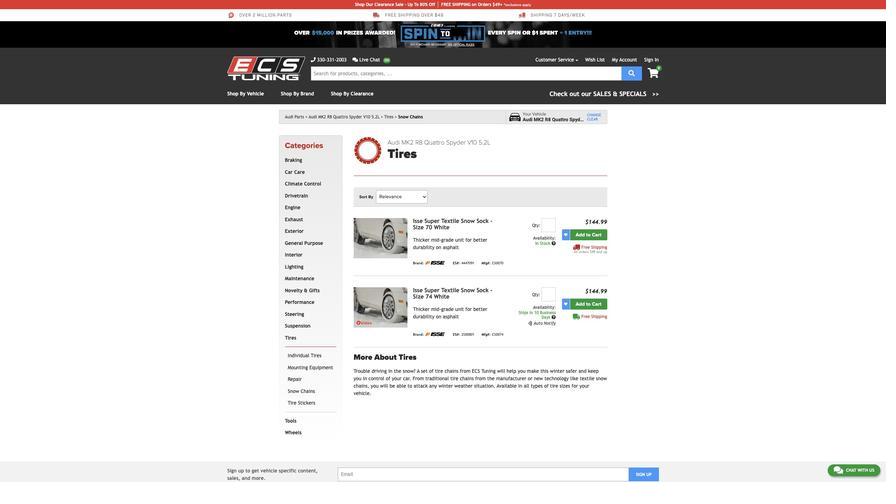 Task type: locate. For each thing, give the bounding box(es) containing it.
es#: left 2500801
[[453, 333, 460, 337]]

cart up free shipping on orders $49 and up
[[592, 232, 602, 238]]

& for sales
[[613, 90, 618, 98]]

0 horizontal spatial &
[[304, 288, 308, 294]]

free shipping over $49 link
[[373, 12, 444, 18]]

2 white from the top
[[434, 294, 450, 300]]

thicker down the 74
[[413, 307, 430, 312]]

thicker for 74
[[413, 307, 430, 312]]

1 horizontal spatial the
[[488, 376, 495, 382]]

by down ecs tuning image
[[240, 91, 246, 97]]

1 availability: from the top
[[534, 236, 556, 241]]

vehicle right your
[[533, 112, 546, 117]]

v10 for audi mk2 r8 quattro spyder v10 5.2l tires
[[468, 139, 477, 147]]

in up 0
[[655, 57, 659, 63]]

the down "tuning"
[[488, 376, 495, 382]]

5.2l for audi mk2 r8 quattro spyder v10 5.2l
[[372, 115, 380, 120]]

shopping cart image
[[648, 68, 659, 78]]

shipping for free shipping on orders $49 and up
[[592, 245, 608, 250]]

free shipping
[[582, 315, 608, 320]]

isse left 70
[[413, 218, 423, 225]]

ecs tuning image
[[227, 57, 305, 80]]

size inside isse super textile snow sock - size 70 white
[[413, 224, 424, 231]]

necessary.
[[431, 43, 447, 46]]

isse - corporate logo image for 70
[[426, 261, 446, 265]]

1 better from the top
[[474, 237, 488, 243]]

1 horizontal spatial chains
[[460, 376, 474, 382]]

better up the mfg#: c50074
[[474, 307, 488, 312]]

1 horizontal spatial snow chains
[[399, 115, 423, 120]]

live chat
[[360, 57, 380, 63]]

or left $1
[[523, 29, 531, 36]]

sort
[[360, 195, 367, 200]]

1 vertical spatial comments image
[[834, 467, 844, 475]]

audi parts
[[285, 115, 304, 120]]

tires inside audi mk2 r8 quattro spyder v10 5.2l tires
[[388, 147, 417, 162]]

and inside the trouble driving in the snow?   a set of tire chains from ecs tuning will help you make this winter safer and keep you in control of your car.   from traditional tire chains from the manufacturer or new technology like textile snow chains, you will be able to attack any winter weather situation.   available in all types of tire sizes for your vehicle.
[[579, 369, 587, 375]]

free shipping on orders $49 and up
[[574, 245, 608, 254]]

on inside free shipping on orders $49 and up
[[574, 250, 578, 254]]

free shipping over $49
[[385, 13, 444, 18]]

question circle image up notify on the right of the page
[[552, 316, 556, 320]]

general purpose
[[285, 241, 323, 246]]

1 vertical spatial and
[[579, 369, 587, 375]]

1 isse - corporate logo image from the top
[[426, 261, 446, 265]]

1 thicker from the top
[[413, 237, 430, 243]]

novelty & gifts link
[[284, 285, 335, 297]]

comments image for chat
[[834, 467, 844, 475]]

0 horizontal spatial snow chains
[[288, 389, 315, 395]]

add to cart button for isse super textile snow sock - size 70 white
[[570, 230, 608, 241]]

0 vertical spatial isse
[[413, 218, 423, 225]]

c50070
[[492, 262, 504, 266]]

2 brand: from the top
[[413, 333, 424, 337]]

to down the 'car.'
[[408, 384, 412, 389]]

0 vertical spatial add to wish list image
[[564, 233, 568, 237]]

0 vertical spatial textile
[[442, 218, 460, 225]]

1 unit from the top
[[455, 237, 464, 243]]

better for isse super textile snow sock - size 74 white
[[474, 307, 488, 312]]

1 add to cart button from the top
[[570, 230, 608, 241]]

2 add to cart button from the top
[[570, 299, 608, 310]]

1 vertical spatial or
[[528, 376, 533, 382]]

1 qty: from the top
[[533, 223, 541, 228]]

availability: up 'stock' at right
[[534, 236, 556, 241]]

technology
[[545, 376, 569, 382]]

in
[[336, 29, 342, 36], [530, 311, 533, 316], [389, 369, 393, 375], [363, 376, 367, 382], [519, 384, 523, 389]]

isse inside isse super textile snow sock - size 70 white
[[413, 218, 423, 225]]

1 $144.99 from the top
[[586, 219, 608, 226]]

will left 'help'
[[497, 369, 505, 375]]

2 $144.99 from the top
[[586, 288, 608, 295]]

2 availability: from the top
[[534, 305, 556, 310]]

durability down the 74
[[413, 314, 435, 320]]

0 vertical spatial clearance
[[375, 2, 394, 7]]

1 super from the top
[[425, 218, 440, 225]]

by left 'brand'
[[294, 91, 299, 97]]

0 vertical spatial will
[[497, 369, 505, 375]]

clearance up the audi mk2 r8 quattro spyder v10 5.2l link
[[351, 91, 374, 97]]

content,
[[298, 469, 318, 474]]

audi for audi mk2 r8 quattro spyder v10 5.2l
[[309, 115, 317, 120]]

sign inside sign up to get vehicle specific content, sales, and more.
[[227, 469, 237, 474]]

None number field
[[542, 218, 556, 232], [542, 288, 556, 302], [542, 218, 556, 232], [542, 288, 556, 302]]

in right driving
[[389, 369, 393, 375]]

tire up traditional
[[435, 369, 443, 375]]

comments image left chat with us
[[834, 467, 844, 475]]

1 vertical spatial size
[[413, 294, 424, 300]]

you up chains,
[[354, 376, 362, 382]]

unit for 74
[[455, 307, 464, 312]]

super inside isse super textile snow sock - size 70 white
[[425, 218, 440, 225]]

2 mfg#: from the top
[[482, 333, 491, 337]]

2 super from the top
[[425, 287, 440, 294]]

up inside button
[[647, 473, 652, 478]]

isse - corporate logo image
[[426, 261, 446, 265], [426, 333, 446, 337]]

up inside sign up to get vehicle specific content, sales, and more.
[[238, 469, 244, 474]]

your vehicle audi mk2 r8 quattro spyder v10 5.2l
[[523, 112, 606, 122]]

of up be
[[386, 376, 391, 382]]

2 vertical spatial of
[[545, 384, 549, 389]]

1 horizontal spatial winter
[[550, 369, 565, 375]]

interior
[[285, 252, 303, 258]]

performance
[[285, 300, 315, 306]]

1 size from the top
[[413, 224, 424, 231]]

- inside isse super textile snow sock - size 74 white
[[491, 287, 493, 294]]

will
[[497, 369, 505, 375], [380, 384, 388, 389]]

0 vertical spatial over
[[239, 13, 252, 18]]

& right sales
[[613, 90, 618, 98]]

1 vertical spatial isse
[[413, 287, 423, 294]]

sale
[[396, 2, 404, 7]]

0 vertical spatial add to cart
[[576, 232, 602, 238]]

es#: left 4447091
[[453, 262, 460, 266]]

notify
[[544, 321, 556, 326]]

white right the 74
[[434, 294, 450, 300]]

snow?
[[403, 369, 416, 375]]

super for 70
[[425, 218, 440, 225]]

audi inside audi mk2 r8 quattro spyder v10 5.2l tires
[[388, 139, 400, 147]]

free for free shipping over $49
[[385, 13, 397, 18]]

$144.99 for isse super textile snow sock - size 74 white
[[586, 288, 608, 295]]

for for isse super textile snow sock - size 74 white
[[466, 307, 472, 312]]

add up orders
[[576, 232, 585, 238]]

1 cart from the top
[[592, 232, 602, 238]]

repair
[[288, 377, 302, 383]]

0 vertical spatial from
[[460, 369, 471, 375]]

grade for 70
[[442, 237, 454, 243]]

1 vertical spatial qty:
[[533, 293, 541, 298]]

tires subcategories element
[[285, 347, 337, 413]]

$144.99 for isse super textile snow sock - size 70 white
[[586, 219, 608, 226]]

brand
[[301, 91, 314, 97]]

mfg#: for isse super textile snow sock - size 74 white
[[482, 333, 491, 337]]

1 es#: from the top
[[453, 262, 460, 266]]

durability down 70
[[413, 245, 435, 251]]

0 vertical spatial chains
[[410, 115, 423, 120]]

2 qty: from the top
[[533, 293, 541, 298]]

customer service button
[[536, 56, 579, 64]]

1 textile from the top
[[442, 218, 460, 225]]

1 vertical spatial unit
[[455, 307, 464, 312]]

you right 'help'
[[518, 369, 526, 375]]

2003
[[337, 57, 347, 63]]

1 white from the top
[[434, 224, 450, 231]]

comments image for live
[[353, 57, 358, 62]]

add to cart button for isse super textile snow sock - size 74 white
[[570, 299, 608, 310]]

1 thicker mid-grade unit for better durability on asphalt from the top
[[413, 237, 488, 251]]

and inside sign up to get vehicle specific content, sales, and more.
[[242, 476, 250, 482]]

5.2l inside audi mk2 r8 quattro spyder v10 5.2l tires
[[479, 139, 491, 147]]

add to cart for isse super textile snow sock - size 74 white
[[576, 301, 602, 307]]

$49 right orders
[[590, 250, 596, 254]]

sock inside isse super textile snow sock - size 70 white
[[477, 218, 489, 225]]

novelty
[[285, 288, 303, 294]]

chat left with at the right bottom
[[847, 469, 857, 474]]

2 durability from the top
[[413, 314, 435, 320]]

ships in 10 business days
[[519, 311, 556, 320]]

0 horizontal spatial r8
[[327, 115, 332, 120]]

1 horizontal spatial quattro
[[425, 139, 445, 147]]

=
[[560, 29, 563, 36]]

clearance for our
[[375, 2, 394, 7]]

sales & specials
[[594, 90, 647, 98]]

- inside isse super textile snow sock - size 70 white
[[491, 218, 493, 225]]

asphalt up es#: 4447091
[[443, 245, 459, 251]]

$144.99 up free shipping on orders $49 and up
[[586, 219, 608, 226]]

2 thicker mid-grade unit for better durability on asphalt from the top
[[413, 307, 488, 320]]

better up mfg#: c50070 at the bottom
[[474, 237, 488, 243]]

winter down traditional
[[439, 384, 453, 389]]

add to wish list image for isse super textile snow sock - size 70 white
[[564, 233, 568, 237]]

thicker for 70
[[413, 237, 430, 243]]

asphalt up es#: 2500801
[[443, 314, 459, 320]]

size inside isse super textile snow sock - size 74 white
[[413, 294, 424, 300]]

to
[[587, 232, 591, 238], [587, 301, 591, 307], [408, 384, 412, 389], [246, 469, 250, 474]]

in left 'stock' at right
[[536, 241, 539, 246]]

free ship ping on orders $49+ *exclusions apply
[[441, 2, 531, 7]]

& left gifts
[[304, 288, 308, 294]]

car
[[285, 169, 293, 175]]

v10 inside audi mk2 r8 quattro spyder v10 5.2l tires
[[468, 139, 477, 147]]

and right orders
[[597, 250, 603, 254]]

0 vertical spatial tires link
[[385, 115, 397, 120]]

tools
[[285, 419, 297, 424]]

2 horizontal spatial v10
[[586, 117, 595, 122]]

1 horizontal spatial 5.2l
[[479, 139, 491, 147]]

spyder for audi mk2 r8 quattro spyder v10 5.2l tires
[[447, 139, 466, 147]]

0 vertical spatial add
[[576, 232, 585, 238]]

2 vertical spatial shipping
[[592, 315, 608, 320]]

of right types
[[545, 384, 549, 389]]

braking link
[[284, 155, 335, 167]]

1 grade from the top
[[442, 237, 454, 243]]

2 unit from the top
[[455, 307, 464, 312]]

2 better from the top
[[474, 307, 488, 312]]

2 isse - corporate logo image from the top
[[426, 333, 446, 337]]

comments image inside chat with us link
[[834, 467, 844, 475]]

2 sock from the top
[[477, 287, 489, 294]]

shipping 7 days/week
[[531, 13, 585, 18]]

1 vertical spatial of
[[386, 376, 391, 382]]

brand: for isse super textile snow sock - size 74 white
[[413, 333, 424, 337]]

2 horizontal spatial quattro
[[552, 117, 569, 122]]

1 vertical spatial winter
[[439, 384, 453, 389]]

any
[[430, 384, 437, 389]]

1 add from the top
[[576, 232, 585, 238]]

isse - corporate logo image left es#: 4447091
[[426, 261, 446, 265]]

2 mid- from the top
[[431, 307, 442, 312]]

quattro for audi mk2 r8 quattro spyder v10 5.2l tires
[[425, 139, 445, 147]]

2 cart from the top
[[592, 301, 602, 307]]

over left 2
[[239, 13, 252, 18]]

steering link
[[284, 309, 335, 321]]

size for isse super textile snow sock - size 70 white
[[413, 224, 424, 231]]

2 horizontal spatial mk2
[[534, 117, 544, 122]]

2 es#: from the top
[[453, 333, 460, 337]]

will left be
[[380, 384, 388, 389]]

audi
[[285, 115, 294, 120], [309, 115, 317, 120], [523, 117, 533, 122], [388, 139, 400, 147]]

tire up weather
[[451, 376, 459, 382]]

and inside free shipping on orders $49 and up
[[597, 250, 603, 254]]

snow inside isse super textile snow sock - size 70 white
[[461, 218, 475, 225]]

availability: for isse super textile snow sock - size 70 white
[[534, 236, 556, 241]]

2 question circle image from the top
[[552, 316, 556, 320]]

durability
[[413, 245, 435, 251], [413, 314, 435, 320]]

for inside the trouble driving in the snow?   a set of tire chains from ecs tuning will help you make this winter safer and keep you in control of your car.   from traditional tire chains from the manufacturer or new technology like textile snow chains, you will be able to attack any winter weather situation.   available in all types of tire sizes for your vehicle.
[[572, 384, 578, 389]]

0 vertical spatial $49
[[435, 13, 444, 18]]

to inside sign up to get vehicle specific content, sales, and more.
[[246, 469, 250, 474]]

add up free shipping
[[576, 301, 585, 307]]

2 asphalt from the top
[[443, 314, 459, 320]]

mid- for 70
[[431, 237, 442, 243]]

maintenance link
[[284, 273, 335, 285]]

shop by clearance
[[331, 91, 374, 97]]

chat with us link
[[828, 465, 881, 477]]

super
[[425, 218, 440, 225], [425, 287, 440, 294]]

grade down the isse super textile snow sock - size 74 white link
[[442, 307, 454, 312]]

mfg#: left the c50074
[[482, 333, 491, 337]]

1 horizontal spatial clearance
[[375, 2, 394, 7]]

you down "control"
[[371, 384, 379, 389]]

clear
[[588, 117, 598, 121]]

size
[[413, 224, 424, 231], [413, 294, 424, 300]]

ping
[[461, 2, 471, 7]]

1 asphalt from the top
[[443, 245, 459, 251]]

white inside isse super textile snow sock - size 74 white
[[434, 294, 450, 300]]

mid- down the 74
[[431, 307, 442, 312]]

over
[[239, 13, 252, 18], [294, 29, 310, 36]]

qty: up 10
[[533, 293, 541, 298]]

thicker down 70
[[413, 237, 430, 243]]

add to cart
[[576, 232, 602, 238], [576, 301, 602, 307]]

add to cart button up free shipping on orders $49 and up
[[570, 230, 608, 241]]

0 horizontal spatial $49
[[435, 13, 444, 18]]

our
[[366, 2, 373, 7]]

10
[[535, 311, 539, 316]]

0 vertical spatial isse - corporate logo image
[[426, 261, 446, 265]]

safer
[[566, 369, 577, 375]]

chains
[[445, 369, 459, 375], [460, 376, 474, 382]]

isse super textile snow sock - size 74 white
[[413, 287, 493, 300]]

or down make
[[528, 376, 533, 382]]

thicker mid-grade unit for better durability on asphalt down the isse super textile snow sock - size 74 white link
[[413, 307, 488, 320]]

1 durability from the top
[[413, 245, 435, 251]]

textile right the 74
[[442, 287, 460, 294]]

entry!!!
[[569, 29, 592, 36]]

thicker mid-grade unit for better durability on asphalt down isse super textile snow sock - size 70 white
[[413, 237, 488, 251]]

quattro
[[333, 115, 348, 120], [552, 117, 569, 122], [425, 139, 445, 147]]

1 horizontal spatial $49
[[590, 250, 596, 254]]

1 add to cart from the top
[[576, 232, 602, 238]]

from left ecs
[[460, 369, 471, 375]]

2 textile from the top
[[442, 287, 460, 294]]

$49+
[[493, 2, 503, 7]]

add to cart for isse super textile snow sock - size 70 white
[[576, 232, 602, 238]]

spyder inside your vehicle audi mk2 r8 quattro spyder v10 5.2l
[[570, 117, 585, 122]]

availability: for isse super textile snow sock - size 74 white
[[534, 305, 556, 310]]

up for sign up
[[647, 473, 652, 478]]

add to wish list image for isse super textile snow sock - size 74 white
[[564, 303, 568, 306]]

0 vertical spatial unit
[[455, 237, 464, 243]]

quattro inside audi mk2 r8 quattro spyder v10 5.2l tires
[[425, 139, 445, 147]]

1 sock from the top
[[477, 218, 489, 225]]

your down textile at bottom right
[[580, 384, 590, 389]]

sign
[[645, 57, 654, 63], [227, 469, 237, 474], [636, 473, 645, 478]]

sock inside isse super textile snow sock - size 74 white
[[477, 287, 489, 294]]

add to cart button up free shipping
[[570, 299, 608, 310]]

1 horizontal spatial and
[[579, 369, 587, 375]]

snow inside tires subcategories element
[[288, 389, 299, 395]]

1 horizontal spatial your
[[580, 384, 590, 389]]

chains inside tires subcategories element
[[301, 389, 315, 395]]

mk2 inside audi mk2 r8 quattro spyder v10 5.2l tires
[[402, 139, 414, 147]]

quattro inside your vehicle audi mk2 r8 quattro spyder v10 5.2l
[[552, 117, 569, 122]]

or
[[523, 29, 531, 36], [528, 376, 533, 382]]

& inside "link"
[[304, 288, 308, 294]]

shop for shop by clearance
[[331, 91, 342, 97]]

mounting equipment
[[288, 365, 333, 371]]

2 size from the top
[[413, 294, 424, 300]]

free inside free shipping on orders $49 and up
[[582, 245, 590, 250]]

sizes
[[560, 384, 571, 389]]

add for isse super textile snow sock - size 74 white
[[576, 301, 585, 307]]

es#4447091 - c50070 - isse super textile snow sock - size 70 white - thicker mid-grade unit for better durability on asphalt - isse - audi bmw volkswagen mercedes benz mini porsche image
[[354, 218, 408, 259]]

unit down isse super textile snow sock - size 70 white
[[455, 237, 464, 243]]

cart up free shipping
[[592, 301, 602, 307]]

1 vertical spatial thicker
[[413, 307, 430, 312]]

1 vertical spatial better
[[474, 307, 488, 312]]

asphalt for 70
[[443, 245, 459, 251]]

qty: up in stock
[[533, 223, 541, 228]]

*exclusions apply link
[[504, 2, 531, 7]]

0 horizontal spatial of
[[386, 376, 391, 382]]

1 mid- from the top
[[431, 237, 442, 243]]

mid- for 74
[[431, 307, 442, 312]]

textile right 70
[[442, 218, 460, 225]]

0 horizontal spatial v10
[[364, 115, 371, 120]]

in down trouble
[[363, 376, 367, 382]]

2 add to wish list image from the top
[[564, 303, 568, 306]]

1 brand: from the top
[[413, 262, 424, 266]]

spyder inside audi mk2 r8 quattro spyder v10 5.2l tires
[[447, 139, 466, 147]]

r8 inside your vehicle audi mk2 r8 quattro spyder v10 5.2l
[[545, 117, 551, 122]]

chains up traditional
[[445, 369, 459, 375]]

textile for 74
[[442, 287, 460, 294]]

- for isse super textile snow sock - size 70 white
[[491, 218, 493, 225]]

1 add to wish list image from the top
[[564, 233, 568, 237]]

audi mk2 r8 quattro spyder v10 5.2l
[[309, 115, 380, 120]]

mfg#: left c50070
[[482, 262, 491, 266]]

0 vertical spatial cart
[[592, 232, 602, 238]]

2 horizontal spatial of
[[545, 384, 549, 389]]

the left snow?
[[394, 369, 402, 375]]

winter up technology
[[550, 369, 565, 375]]

from up situation.
[[476, 376, 486, 382]]

1 horizontal spatial mk2
[[402, 139, 414, 147]]

1 vertical spatial over
[[294, 29, 310, 36]]

1 vertical spatial vehicle
[[533, 112, 546, 117]]

0 vertical spatial winter
[[550, 369, 565, 375]]

mid- down 70
[[431, 237, 442, 243]]

sort by
[[360, 195, 374, 200]]

over left $15,000
[[294, 29, 310, 36]]

individual tires link
[[287, 351, 335, 362]]

0 vertical spatial thicker mid-grade unit for better durability on asphalt
[[413, 237, 488, 251]]

0 vertical spatial free
[[385, 13, 397, 18]]

audi for audi mk2 r8 quattro spyder v10 5.2l tires
[[388, 139, 400, 147]]

1 vertical spatial asphalt
[[443, 314, 459, 320]]

question circle image
[[552, 242, 556, 246], [552, 316, 556, 320]]

by for vehicle
[[240, 91, 246, 97]]

comments image inside the live chat link
[[353, 57, 358, 62]]

1 mfg#: from the top
[[482, 262, 491, 266]]

2 vertical spatial free
[[582, 315, 590, 320]]

$49 inside free shipping on orders $49 and up
[[590, 250, 596, 254]]

0 horizontal spatial your
[[392, 376, 402, 382]]

availability: up business
[[534, 305, 556, 310]]

1 isse from the top
[[413, 218, 423, 225]]

1 horizontal spatial will
[[497, 369, 505, 375]]

1 horizontal spatial from
[[476, 376, 486, 382]]

trouble driving in the snow?   a set of tire chains from ecs tuning will help you make this winter safer and keep you in control of your car.   from traditional tire chains from the manufacturer or new technology like textile snow chains, you will be able to attack any winter weather situation.   available in all types of tire sizes for your vehicle.
[[354, 369, 607, 397]]

2 add to cart from the top
[[576, 301, 602, 307]]

isse - corporate logo image left es#: 2500801
[[426, 333, 446, 337]]

live
[[360, 57, 369, 63]]

super inside isse super textile snow sock - size 74 white
[[425, 287, 440, 294]]

by up the audi mk2 r8 quattro spyder v10 5.2l link
[[344, 91, 349, 97]]

0 horizontal spatial clearance
[[351, 91, 374, 97]]

and up textile at bottom right
[[579, 369, 587, 375]]

in left 10
[[530, 311, 533, 316]]

textile inside isse super textile snow sock - size 74 white
[[442, 287, 460, 294]]

Search text field
[[311, 67, 622, 81]]

climate control link
[[284, 179, 335, 190]]

mk2 inside your vehicle audi mk2 r8 quattro spyder v10 5.2l
[[534, 117, 544, 122]]

qty: for isse super textile snow sock - size 70 white
[[533, 223, 541, 228]]

1 vertical spatial add to cart button
[[570, 299, 608, 310]]

2 add from the top
[[576, 301, 585, 307]]

2 isse from the top
[[413, 287, 423, 294]]

chains,
[[354, 384, 370, 389]]

unit for 70
[[455, 237, 464, 243]]

mounting equipment link
[[287, 362, 335, 374]]

shop by clearance link
[[331, 91, 374, 97]]

your up be
[[392, 376, 402, 382]]

0 vertical spatial add to cart button
[[570, 230, 608, 241]]

mk2 for audi mk2 r8 quattro spyder v10 5.2l
[[319, 115, 326, 120]]

snow
[[399, 115, 409, 120], [461, 218, 475, 225], [461, 287, 475, 294], [288, 389, 299, 395]]

1 horizontal spatial vehicle
[[533, 112, 546, 117]]

add to wish list image
[[564, 233, 568, 237], [564, 303, 568, 306]]

0 vertical spatial qty:
[[533, 223, 541, 228]]

1 vertical spatial tire
[[451, 376, 459, 382]]

shop by vehicle
[[227, 91, 264, 97]]

1 horizontal spatial &
[[613, 90, 618, 98]]

1 horizontal spatial v10
[[468, 139, 477, 147]]

grade for 74
[[442, 307, 454, 312]]

audi inside your vehicle audi mk2 r8 quattro spyder v10 5.2l
[[523, 117, 533, 122]]

white inside isse super textile snow sock - size 70 white
[[434, 224, 450, 231]]

shipping inside free shipping on orders $49 and up
[[592, 245, 608, 250]]

of right the set
[[429, 369, 434, 375]]

on right ping
[[472, 2, 477, 7]]

2 thicker from the top
[[413, 307, 430, 312]]

tire down technology
[[551, 384, 559, 389]]

question circle image for isse super textile snow sock - size 70 white
[[552, 242, 556, 246]]

by right sort
[[369, 195, 374, 200]]

2 horizontal spatial r8
[[545, 117, 551, 122]]

1 vertical spatial add
[[576, 301, 585, 307]]

7
[[554, 13, 557, 18]]

textile inside isse super textile snow sock - size 70 white
[[442, 218, 460, 225]]

better
[[474, 237, 488, 243], [474, 307, 488, 312]]

&
[[613, 90, 618, 98], [304, 288, 308, 294]]

brand:
[[413, 262, 424, 266], [413, 333, 424, 337]]

0 vertical spatial asphalt
[[443, 245, 459, 251]]

0 vertical spatial better
[[474, 237, 488, 243]]

white right 70
[[434, 224, 450, 231]]

0 vertical spatial availability:
[[534, 236, 556, 241]]

us
[[870, 469, 875, 474]]

1 vertical spatial $144.99
[[586, 288, 608, 295]]

$144.99 up free shipping
[[586, 288, 608, 295]]

suspension
[[285, 324, 311, 329]]

isse inside isse super textile snow sock - size 74 white
[[413, 287, 423, 294]]

sign for sign in
[[645, 57, 654, 63]]

v10 inside your vehicle audi mk2 r8 quattro spyder v10 5.2l
[[586, 117, 595, 122]]

by for clearance
[[344, 91, 349, 97]]

chains up weather
[[460, 376, 474, 382]]

0 vertical spatial thicker
[[413, 237, 430, 243]]

0 vertical spatial super
[[425, 218, 440, 225]]

1 horizontal spatial over
[[294, 29, 310, 36]]

1 vertical spatial you
[[354, 376, 362, 382]]

0 vertical spatial in
[[655, 57, 659, 63]]

0 vertical spatial grade
[[442, 237, 454, 243]]

1 vertical spatial your
[[580, 384, 590, 389]]

for down like
[[572, 384, 578, 389]]

climate control
[[285, 181, 321, 187]]

2 grade from the top
[[442, 307, 454, 312]]

0 horizontal spatial over
[[239, 13, 252, 18]]

1 vertical spatial for
[[466, 307, 472, 312]]

shop our clearance sale - up to 80% off link
[[355, 1, 439, 8]]

size left the 74
[[413, 294, 424, 300]]

purchase
[[416, 43, 431, 46]]

up for sign up to get vehicle specific content, sales, and more.
[[238, 469, 244, 474]]

thicker mid-grade unit for better durability on asphalt for 70
[[413, 237, 488, 251]]

durability for 74
[[413, 314, 435, 320]]

1 vertical spatial shipping
[[592, 245, 608, 250]]

clear link
[[588, 117, 602, 121]]

0 vertical spatial white
[[434, 224, 450, 231]]

0 vertical spatial the
[[394, 369, 402, 375]]

clearance right our
[[375, 2, 394, 7]]

on down isse super textile snow sock - size 74 white
[[436, 314, 442, 320]]

on left orders
[[574, 250, 578, 254]]

size left 70
[[413, 224, 424, 231]]

comments image
[[353, 57, 358, 62], [834, 467, 844, 475]]

chat right live
[[370, 57, 380, 63]]

for down isse super textile snow sock - size 70 white
[[466, 237, 472, 243]]

vehicle down ecs tuning image
[[247, 91, 264, 97]]

1 vertical spatial clearance
[[351, 91, 374, 97]]

equipment
[[310, 365, 333, 371]]

and right sales,
[[242, 476, 250, 482]]

sign for sign up
[[636, 473, 645, 478]]

r8 inside audi mk2 r8 quattro spyder v10 5.2l tires
[[416, 139, 423, 147]]

sign inside sign up button
[[636, 473, 645, 478]]

grade down isse super textile snow sock - size 70 white
[[442, 237, 454, 243]]

unit down the isse super textile snow sock - size 74 white link
[[455, 307, 464, 312]]

shop for shop by brand
[[281, 91, 292, 97]]

0 vertical spatial comments image
[[353, 57, 358, 62]]

1 vertical spatial isse - corporate logo image
[[426, 333, 446, 337]]

1 question circle image from the top
[[552, 242, 556, 246]]

super for 74
[[425, 287, 440, 294]]

1 vertical spatial in
[[536, 241, 539, 246]]

1 vertical spatial sock
[[477, 287, 489, 294]]

availability:
[[534, 236, 556, 241], [534, 305, 556, 310]]



Task type: describe. For each thing, give the bounding box(es) containing it.
car care link
[[284, 167, 335, 179]]

wheels
[[285, 431, 302, 436]]

exhaust link
[[284, 214, 335, 226]]

help
[[507, 369, 517, 375]]

engine link
[[284, 202, 335, 214]]

over 2 million parts
[[239, 13, 292, 18]]

spyder for audi mk2 r8 quattro spyder v10 5.2l
[[349, 115, 362, 120]]

sales
[[594, 90, 612, 98]]

.
[[475, 43, 475, 46]]

white for 74
[[434, 294, 450, 300]]

keep
[[588, 369, 599, 375]]

available
[[497, 384, 517, 389]]

traditional
[[426, 376, 449, 382]]

clearance for by
[[351, 91, 374, 97]]

textile for 70
[[442, 218, 460, 225]]

drivetrain link
[[284, 190, 335, 202]]

for for isse super textile snow sock - size 70 white
[[466, 237, 472, 243]]

search image
[[629, 70, 635, 76]]

1 horizontal spatial tire
[[451, 376, 459, 382]]

0 vertical spatial snow chains
[[399, 115, 423, 120]]

days
[[542, 315, 551, 320]]

in left all
[[519, 384, 523, 389]]

1 horizontal spatial tires link
[[385, 115, 397, 120]]

free for free shipping on orders $49 and up
[[582, 245, 590, 250]]

up inside free shipping on orders $49 and up
[[604, 250, 608, 254]]

v10 for audi mk2 r8 quattro spyder v10 5.2l
[[364, 115, 371, 120]]

customer service
[[536, 57, 574, 63]]

shop for shop by vehicle
[[227, 91, 239, 97]]

question circle image for isse super textile snow sock - size 74 white
[[552, 316, 556, 320]]

audi parts link
[[285, 115, 308, 120]]

mounting
[[288, 365, 308, 371]]

cart for isse super textile snow sock - size 74 white
[[592, 301, 602, 307]]

ship
[[453, 2, 461, 7]]

snow chains inside tires subcategories element
[[288, 389, 315, 395]]

official
[[454, 43, 466, 46]]

every spin or $1 spent = 1 entry!!!
[[488, 29, 592, 36]]

shop for shop our clearance sale - up to 80% off
[[355, 2, 365, 7]]

1 vertical spatial the
[[488, 376, 495, 382]]

vehicle inside your vehicle audi mk2 r8 quattro spyder v10 5.2l
[[533, 112, 546, 117]]

5.2l inside your vehicle audi mk2 r8 quattro spyder v10 5.2l
[[596, 117, 606, 122]]

74
[[426, 294, 433, 300]]

in left prizes
[[336, 29, 342, 36]]

all
[[524, 384, 530, 389]]

brand: for isse super textile snow sock - size 70 white
[[413, 262, 424, 266]]

shipping for free shipping
[[592, 315, 608, 320]]

1 vertical spatial from
[[476, 376, 486, 382]]

0 horizontal spatial chat
[[370, 57, 380, 63]]

0 horizontal spatial the
[[394, 369, 402, 375]]

0 vertical spatial of
[[429, 369, 434, 375]]

0 vertical spatial vehicle
[[247, 91, 264, 97]]

mk2 for audi mk2 r8 quattro spyder v10 5.2l tires
[[402, 139, 414, 147]]

customer
[[536, 57, 557, 63]]

trouble
[[354, 369, 370, 375]]

general
[[285, 241, 303, 246]]

category navigation element
[[279, 136, 343, 445]]

novelty & gifts
[[285, 288, 320, 294]]

off
[[429, 2, 435, 7]]

330-331-2003
[[317, 57, 347, 63]]

over for over $15,000 in prizes
[[294, 29, 310, 36]]

suspension link
[[284, 321, 335, 333]]

add for isse super textile snow sock - size 70 white
[[576, 232, 585, 238]]

2 vertical spatial you
[[371, 384, 379, 389]]

days/week
[[558, 13, 585, 18]]

white for 70
[[434, 224, 450, 231]]

account
[[620, 57, 638, 63]]

snow inside isse super textile snow sock - size 74 white
[[461, 287, 475, 294]]

wish
[[586, 57, 596, 63]]

with
[[858, 469, 869, 474]]

r8 for audi mk2 r8 quattro spyder v10 5.2l tires
[[416, 139, 423, 147]]

1 vertical spatial tires link
[[284, 333, 335, 345]]

in inside ships in 10 business days
[[530, 311, 533, 316]]

es#: for 70
[[453, 262, 460, 266]]

ecs
[[472, 369, 480, 375]]

0 horizontal spatial tire
[[435, 369, 443, 375]]

exterior
[[285, 229, 304, 234]]

durability for 70
[[413, 245, 435, 251]]

sock for isse super textile snow sock - size 70 white
[[477, 218, 489, 225]]

wifi image
[[528, 321, 532, 326]]

set
[[421, 369, 428, 375]]

repair link
[[287, 374, 335, 386]]

spin
[[508, 29, 521, 36]]

general purpose link
[[284, 238, 335, 250]]

orders
[[579, 250, 589, 254]]

0 vertical spatial your
[[392, 376, 402, 382]]

free
[[441, 2, 451, 7]]

sign for sign up to get vehicle specific content, sales, and more.
[[227, 469, 237, 474]]

gifts
[[309, 288, 320, 294]]

business
[[540, 311, 556, 316]]

wheels link
[[284, 428, 335, 440]]

sock for isse super textile snow sock - size 74 white
[[477, 287, 489, 294]]

r8 for audi mk2 r8 quattro spyder v10 5.2l
[[327, 115, 332, 120]]

0
[[658, 66, 660, 70]]

stickers
[[298, 401, 316, 406]]

braking
[[285, 158, 302, 163]]

interior link
[[284, 250, 335, 262]]

cart for isse super textile snow sock - size 70 white
[[592, 232, 602, 238]]

weather
[[455, 384, 473, 389]]

isse - corporate logo image for 74
[[426, 333, 446, 337]]

sign in
[[645, 57, 659, 63]]

to up free shipping on orders $49 and up
[[587, 232, 591, 238]]

over for over 2 million parts
[[239, 13, 252, 18]]

lighting
[[285, 264, 304, 270]]

specific
[[279, 469, 297, 474]]

more about tires
[[354, 353, 417, 362]]

to inside the trouble driving in the snow?   a set of tire chains from ecs tuning will help you make this winter safer and keep you in control of your car.   from traditional tire chains from the manufacturer or new technology like textile snow chains, you will be able to attack any winter weather situation.   available in all types of tire sizes for your vehicle.
[[408, 384, 412, 389]]

qty: for isse super textile snow sock - size 74 white
[[533, 293, 541, 298]]

0 vertical spatial or
[[523, 29, 531, 36]]

see official rules link
[[448, 43, 475, 47]]

list
[[597, 57, 605, 63]]

isse for isse super textile snow sock - size 74 white
[[413, 287, 423, 294]]

audi for audi parts
[[285, 115, 294, 120]]

0 link
[[642, 65, 662, 79]]

1 vertical spatial chat
[[847, 469, 857, 474]]

Email email field
[[338, 468, 629, 482]]

ecs tuning 'spin to win' contest logo image
[[401, 24, 485, 42]]

situation.
[[474, 384, 496, 389]]

0 horizontal spatial will
[[380, 384, 388, 389]]

climate
[[285, 181, 303, 187]]

tools link
[[284, 416, 335, 428]]

over 2 million parts link
[[227, 12, 292, 18]]

exterior link
[[284, 226, 335, 238]]

330-331-2003 link
[[311, 56, 347, 64]]

shop by brand
[[281, 91, 314, 97]]

this
[[541, 369, 549, 375]]

asphalt for 74
[[443, 314, 459, 320]]

- for isse super textile snow sock - size 74 white
[[491, 287, 493, 294]]

331-
[[327, 57, 337, 63]]

shipping inside shipping 7 days/week link
[[531, 13, 553, 18]]

isse for isse super textile snow sock - size 70 white
[[413, 218, 423, 225]]

spent
[[540, 29, 558, 36]]

1 horizontal spatial chains
[[410, 115, 423, 120]]

size for isse super textile snow sock - size 74 white
[[413, 294, 424, 300]]

70
[[426, 224, 433, 231]]

vehicle
[[261, 469, 277, 474]]

on down isse super textile snow sock - size 70 white link
[[436, 245, 442, 251]]

better for isse super textile snow sock - size 70 white
[[474, 237, 488, 243]]

1 horizontal spatial in
[[655, 57, 659, 63]]

no purchase necessary. see official rules .
[[411, 43, 475, 46]]

0 horizontal spatial you
[[354, 376, 362, 382]]

be
[[390, 384, 395, 389]]

change
[[588, 113, 602, 117]]

es#: for 74
[[453, 333, 460, 337]]

2 horizontal spatial you
[[518, 369, 526, 375]]

0 horizontal spatial in
[[536, 241, 539, 246]]

0 vertical spatial -
[[405, 2, 407, 7]]

new
[[534, 376, 543, 382]]

vehicle.
[[354, 391, 372, 397]]

my account link
[[612, 57, 638, 63]]

car care
[[285, 169, 305, 175]]

free for free shipping
[[582, 315, 590, 320]]

5.2l for audi mk2 r8 quattro spyder v10 5.2l tires
[[479, 139, 491, 147]]

mfg#: for isse super textile snow sock - size 70 white
[[482, 262, 491, 266]]

by for brand
[[294, 91, 299, 97]]

snow
[[596, 376, 607, 382]]

0 horizontal spatial from
[[460, 369, 471, 375]]

sales,
[[227, 476, 240, 482]]

to up free shipping
[[587, 301, 591, 307]]

0 vertical spatial chains
[[445, 369, 459, 375]]

2 horizontal spatial tire
[[551, 384, 559, 389]]

shop by vehicle link
[[227, 91, 264, 97]]

thicker mid-grade unit for better durability on asphalt for 74
[[413, 307, 488, 320]]

quattro for audi mk2 r8 quattro spyder v10 5.2l
[[333, 115, 348, 120]]

lighting link
[[284, 262, 335, 273]]

over
[[422, 13, 434, 18]]

service
[[558, 57, 574, 63]]

1 vertical spatial chains
[[460, 376, 474, 382]]

manufacturer
[[496, 376, 527, 382]]

phone image
[[311, 57, 316, 62]]

0 horizontal spatial winter
[[439, 384, 453, 389]]

or inside the trouble driving in the snow?   a set of tire chains from ecs tuning will help you make this winter safer and keep you in control of your car.   from traditional tire chains from the manufacturer or new technology like textile snow chains, you will be able to attack any winter weather situation.   available in all types of tire sizes for your vehicle.
[[528, 376, 533, 382]]

& for novelty
[[304, 288, 308, 294]]

performance link
[[284, 297, 335, 309]]

es#2500801 - c50074 - isse super textile snow sock - size 74 white - thicker mid-grade unit for better durability on asphalt - isse - audi bmw volkswagen mercedes benz mini porsche image
[[354, 288, 408, 328]]



Task type: vqa. For each thing, say whether or not it's contained in the screenshot.
middle 5.2L
yes



